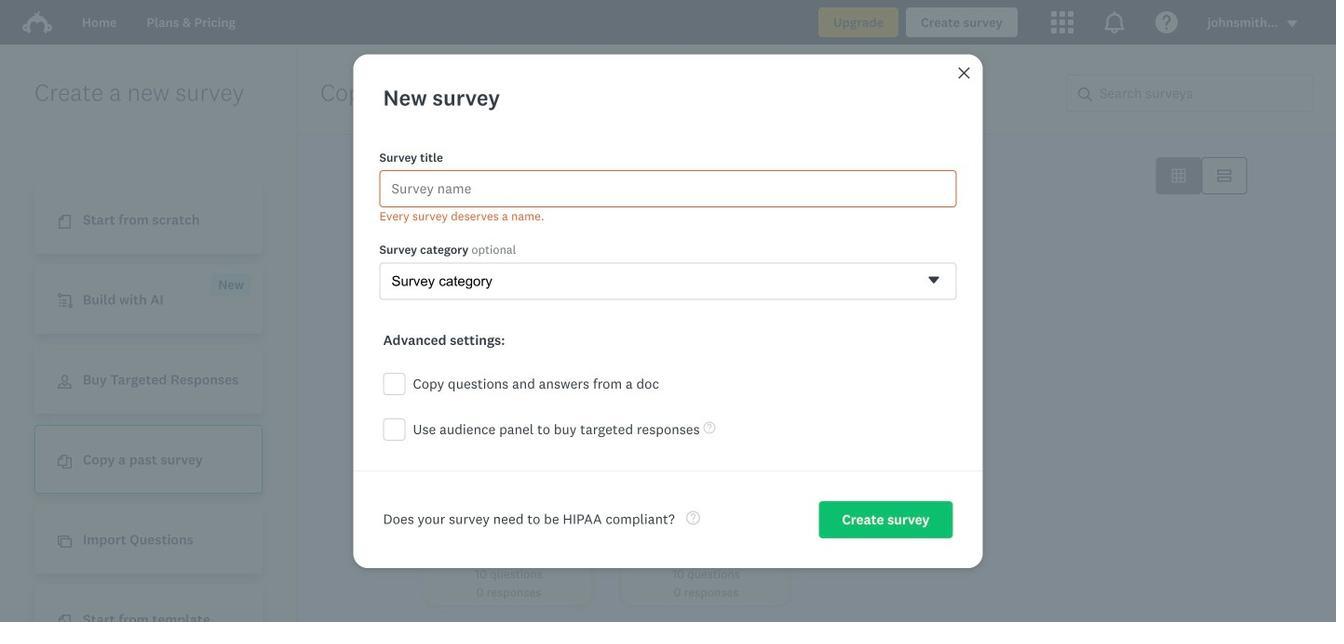 Task type: vqa. For each thing, say whether or not it's contained in the screenshot.
the "Package Testing" image
no



Task type: describe. For each thing, give the bounding box(es) containing it.
help image
[[704, 422, 716, 434]]

user image
[[58, 375, 72, 389]]

1 starfilled image from the left
[[567, 290, 581, 304]]

notification center icon image
[[1103, 11, 1126, 34]]

Survey name field
[[379, 170, 957, 207]]

1 brand logo image from the top
[[22, 7, 52, 37]]

search image
[[1078, 87, 1092, 101]]



Task type: locate. For each thing, give the bounding box(es) containing it.
textboxmultiple image
[[1217, 169, 1231, 183]]

clone image
[[58, 536, 72, 550]]

products icon image
[[1051, 11, 1073, 34], [1051, 11, 1073, 34]]

dropdown arrow icon image
[[1286, 17, 1299, 30], [1287, 20, 1297, 27]]

help icon image
[[1155, 11, 1178, 34]]

help image
[[686, 512, 700, 526]]

documentplus image
[[58, 616, 72, 623]]

close image
[[957, 65, 972, 80], [959, 67, 970, 78]]

starfilled image
[[567, 290, 581, 304], [764, 290, 778, 304]]

document image
[[58, 215, 72, 229]]

starfilled image
[[540, 169, 554, 183]]

dialog
[[353, 54, 983, 569]]

1 horizontal spatial starfilled image
[[764, 290, 778, 304]]

0 horizontal spatial starfilled image
[[567, 290, 581, 304]]

2 brand logo image from the top
[[22, 11, 52, 34]]

brand logo image
[[22, 7, 52, 37], [22, 11, 52, 34]]

documentclone image
[[58, 455, 72, 469]]

Search surveys field
[[1092, 75, 1313, 111]]

2 starfilled image from the left
[[764, 290, 778, 304]]

grid image
[[1172, 169, 1186, 183]]



